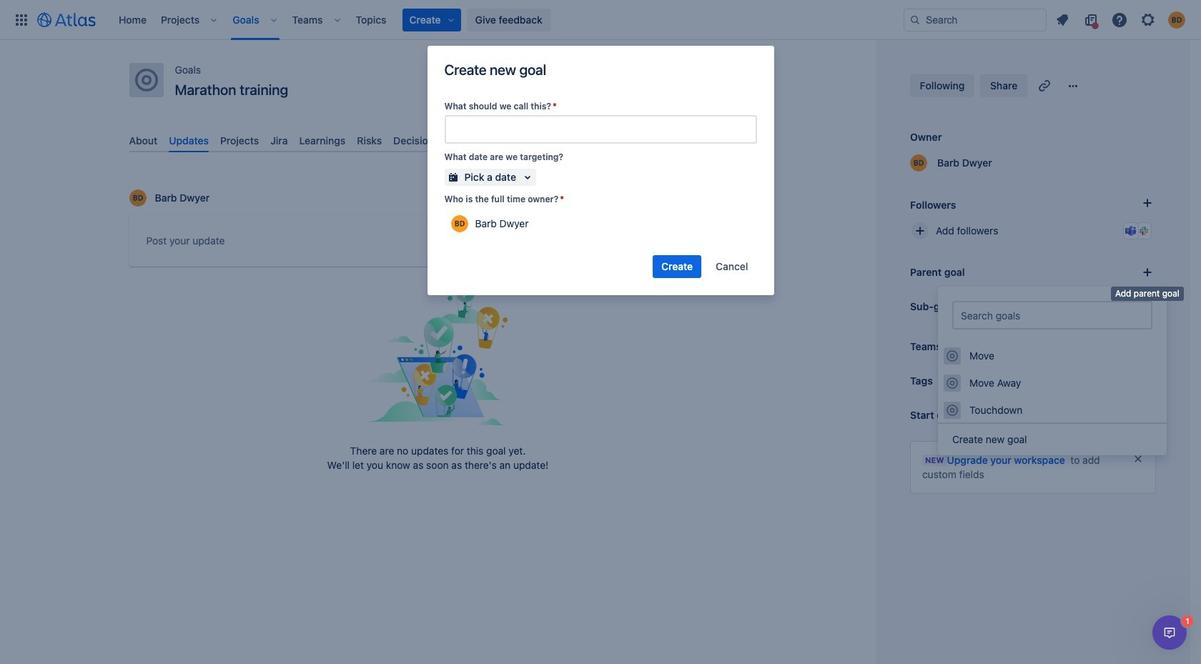 Task type: vqa. For each thing, say whether or not it's contained in the screenshot.
Main content area, start typing to enter text. 'text field'
yes



Task type: locate. For each thing, give the bounding box(es) containing it.
None search field
[[904, 8, 1047, 31]]

Main content area, start typing to enter text. text field
[[146, 233, 730, 255]]

dialog
[[1153, 616, 1187, 650]]

banner
[[0, 0, 1201, 40]]

None field
[[446, 117, 756, 142]]

tab list
[[123, 129, 753, 152]]

move away image
[[947, 378, 958, 389]]

search image
[[910, 14, 921, 25]]

touchdown image
[[947, 405, 958, 416]]

Search field
[[904, 8, 1047, 31]]

tooltip
[[1111, 287, 1184, 301]]

add follower image
[[912, 222, 929, 240]]



Task type: describe. For each thing, give the bounding box(es) containing it.
move image
[[947, 350, 958, 362]]

slack logo showing nan channels are connected to this goal image
[[1138, 225, 1150, 237]]

add a follower image
[[1139, 195, 1156, 212]]

msteams logo showing  channels are connected to this goal image
[[1126, 225, 1137, 237]]

goal icon image
[[135, 69, 158, 92]]

top element
[[9, 0, 904, 40]]

help image
[[1111, 11, 1128, 28]]

Search goals field
[[953, 301, 1153, 330]]

close banner image
[[1133, 453, 1144, 465]]



